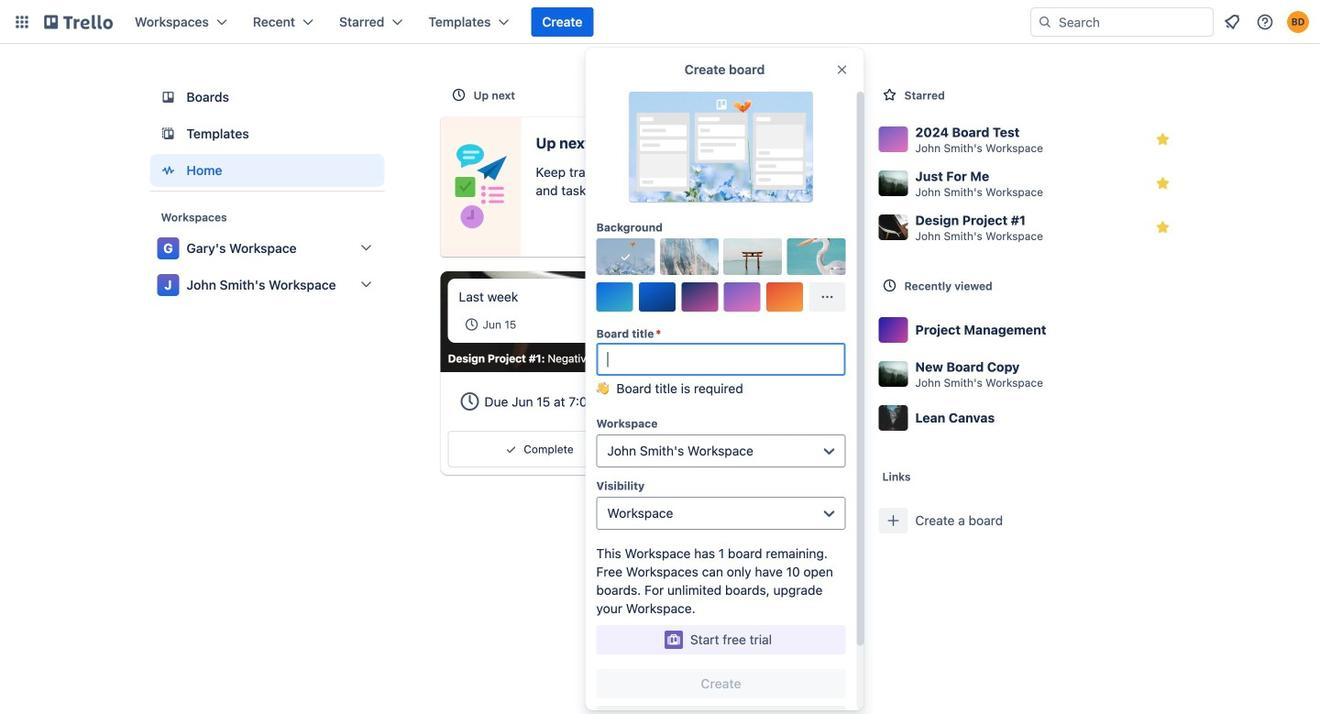 Task type: vqa. For each thing, say whether or not it's contained in the screenshot.
the more to the right
no



Task type: locate. For each thing, give the bounding box(es) containing it.
barb dwyer (barbdwyer3) image
[[1287, 11, 1309, 33]]

template board image
[[157, 123, 179, 145]]

custom image image
[[619, 249, 633, 264]]

home image
[[157, 160, 179, 182]]

board image
[[157, 86, 179, 108]]

wave image
[[597, 380, 609, 405]]

None text field
[[597, 343, 846, 376]]

click to star 2024 board test. it will show up at the top of your boards list. image
[[1154, 130, 1172, 149]]



Task type: describe. For each thing, give the bounding box(es) containing it.
click to star design project #1. it will show up at the top of your boards list. image
[[1154, 218, 1172, 237]]

Search field
[[1053, 9, 1213, 35]]

open information menu image
[[1256, 13, 1275, 31]]

primary element
[[0, 0, 1321, 44]]

0 notifications image
[[1221, 11, 1243, 33]]

search image
[[1038, 15, 1053, 29]]

back to home image
[[44, 7, 113, 37]]

click to star just for me. it will show up at the top of your boards list. image
[[1154, 174, 1172, 193]]

close popover image
[[835, 62, 850, 77]]



